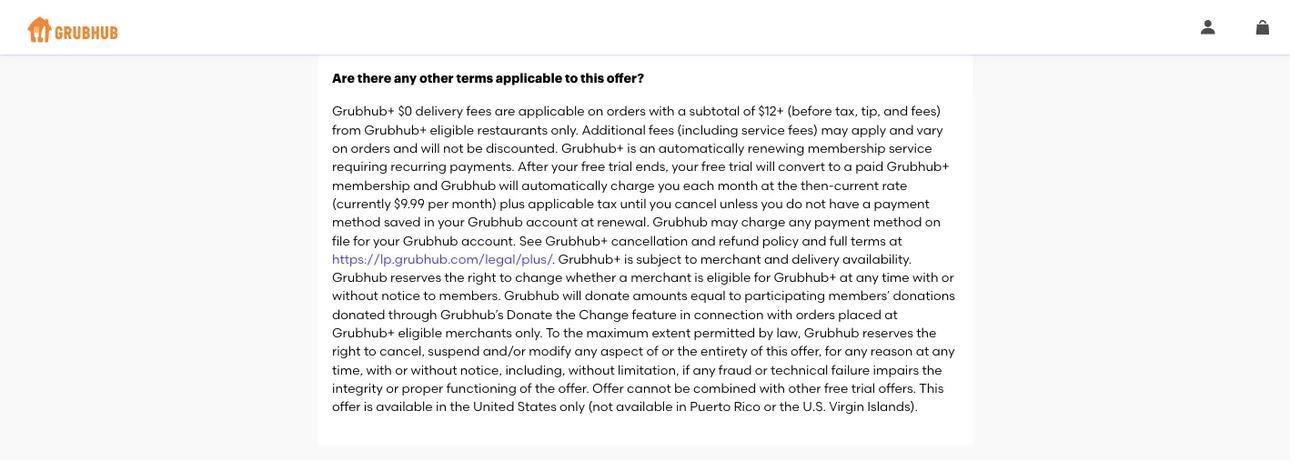 Task type: vqa. For each thing, say whether or not it's contained in the screenshot.
"reserves"
yes



Task type: locate. For each thing, give the bounding box(es) containing it.
additional
[[582, 122, 646, 137]]

1 vertical spatial payment
[[814, 214, 870, 230]]

are there any other terms applicable to this offer?
[[332, 72, 644, 85]]

1 vertical spatial be
[[674, 380, 690, 396]]

0 horizontal spatial payment
[[814, 214, 870, 230]]

and down policy
[[764, 251, 789, 267]]

membership up (currently
[[332, 177, 410, 193]]

and left refund
[[691, 233, 716, 248]]

at up members'
[[840, 270, 853, 285]]

https://lp.grubhub.com/legal/plus/
[[332, 251, 552, 267]]

1 small image from the left
[[1201, 20, 1216, 35]]

for up "participating"
[[754, 270, 771, 285]]

free up tax
[[581, 159, 605, 174]]

1 vertical spatial on
[[332, 140, 348, 156]]

applicable for on
[[518, 103, 585, 119]]

each
[[683, 177, 715, 193]]

offer
[[332, 399, 361, 414]]

service down vary
[[889, 140, 932, 156]]

1 vertical spatial not
[[806, 196, 826, 211]]

0 vertical spatial not
[[443, 140, 464, 156]]

integrity
[[332, 380, 383, 396]]

reserves up the reason
[[863, 325, 913, 341]]

1 horizontal spatial membership
[[808, 140, 886, 156]]

1 horizontal spatial payment
[[874, 196, 930, 211]]

united
[[473, 399, 514, 414]]

$0
[[398, 103, 412, 119]]

or left proper
[[386, 380, 399, 396]]

0 vertical spatial charge
[[611, 177, 655, 193]]

notice,
[[460, 362, 502, 377]]

merchant
[[700, 251, 761, 267], [631, 270, 692, 285]]

will inside . grubhub+ is subject to merchant and delivery availability. grubhub reserves the right to change whether a merchant is eligible for grubhub+ at any time with or without notice to members. grubhub will donate amounts equal to participating members' donations donated through grubhub's donate the change feature in connection with orders placed at grubhub+ eligible merchants only. to the maximum extent permitted by law, grubhub reserves the right to cancel, suspend and/or modify any aspect of or the entirety of this offer, for any reason at any time, with or without notice, including, without limitation, if any fraud or technical failure impairs the integrity or proper functioning of the offer. offer cannot be combined with other free trial offers. this offer is available in the united states only (not available in puerto rico or the u.s. virgin islands).
[[562, 288, 582, 304]]

payment down rate
[[874, 196, 930, 211]]

fees)
[[911, 103, 941, 119], [788, 122, 818, 137]]

tax
[[597, 196, 617, 211]]

free up virgin
[[824, 380, 848, 396]]

members'
[[829, 288, 890, 304]]

0 horizontal spatial fees)
[[788, 122, 818, 137]]

1 vertical spatial this
[[766, 344, 788, 359]]

0 horizontal spatial available
[[376, 399, 433, 414]]

other inside . grubhub+ is subject to merchant and delivery availability. grubhub reserves the right to change whether a merchant is eligible for grubhub+ at any time with or without notice to members. grubhub will donate amounts equal to participating members' donations donated through grubhub's donate the change feature in connection with orders placed at grubhub+ eligible merchants only. to the maximum extent permitted by law, grubhub reserves the right to cancel, suspend and/or modify any aspect of or the entirety of this offer, for any reason at any time, with or without notice, including, without limitation, if any fraud or technical failure impairs the integrity or proper functioning of the offer. offer cannot be combined with other free trial offers. this offer is available in the united states only (not available in puerto rico or the u.s. virgin islands).
[[788, 380, 821, 396]]

1 horizontal spatial method
[[873, 214, 922, 230]]

0 horizontal spatial other
[[419, 72, 454, 85]]

0 vertical spatial for
[[353, 233, 370, 248]]

for up failure
[[825, 344, 842, 359]]

to left change
[[499, 270, 512, 285]]

terms up 'availability.'
[[851, 233, 886, 248]]

1 vertical spatial applicable
[[518, 103, 585, 119]]

0 horizontal spatial service
[[742, 122, 785, 137]]

0 vertical spatial applicable
[[496, 72, 562, 85]]

small image
[[1201, 20, 1216, 35], [1256, 20, 1270, 35]]

1 horizontal spatial fees)
[[911, 103, 941, 119]]

delivery inside grubhub+ $0 delivery fees are applicable on orders with a subtotal of $12+ (before tax, tip, and fees) from grubhub+ eligible restaurants only. additional fees (including service fees) may apply and vary on orders and will not be discounted. grubhub+ is an automatically renewing membership service requiring recurring payments. after your free trial ends, your free trial will convert to a paid grubhub+ membership and grubhub will automatically charge you each month at the then-current rate (currently $9.99 per month) plus applicable tax until you cancel unless you do not have a payment method saved in your grubhub account at renewal. grubhub may charge any payment method on file for your grubhub account. see grubhub+ cancellation and refund policy and full terms at https://lp.grubhub.com/legal/plus/
[[415, 103, 463, 119]]

2 method from the left
[[873, 214, 922, 230]]

applicable up are
[[496, 72, 562, 85]]

the down https://lp.grubhub.com/legal/plus/ link
[[444, 270, 465, 285]]

membership down the apply
[[808, 140, 886, 156]]

0 horizontal spatial merchant
[[631, 270, 692, 285]]

grubhub+
[[332, 103, 395, 119], [364, 122, 427, 137], [561, 140, 624, 156], [887, 159, 950, 174], [545, 233, 608, 248], [558, 251, 621, 267], [774, 270, 837, 285], [332, 325, 395, 341]]

or right fraud
[[755, 362, 768, 377]]

grubhub
[[441, 177, 496, 193], [468, 214, 523, 230], [653, 214, 708, 230], [403, 233, 458, 248], [332, 270, 387, 285], [504, 288, 559, 304], [804, 325, 859, 341]]

2 horizontal spatial without
[[568, 362, 615, 377]]

virgin
[[829, 399, 864, 414]]

u.s.
[[803, 399, 826, 414]]

cancel
[[675, 196, 717, 211]]

with inside grubhub+ $0 delivery fees are applicable on orders with a subtotal of $12+ (before tax, tip, and fees) from grubhub+ eligible restaurants only. additional fees (including service fees) may apply and vary on orders and will not be discounted. grubhub+ is an automatically renewing membership service requiring recurring payments. after your free trial ends, your free trial will convert to a paid grubhub+ membership and grubhub will automatically charge you each month at the then-current rate (currently $9.99 per month) plus applicable tax until you cancel unless you do not have a payment method saved in your grubhub account at renewal. grubhub may charge any payment method on file for your grubhub account. see grubhub+ cancellation and refund policy and full terms at https://lp.grubhub.com/legal/plus/
[[649, 103, 675, 119]]

if
[[682, 362, 690, 377]]

0 horizontal spatial this
[[581, 72, 604, 85]]

0 vertical spatial service
[[742, 122, 785, 137]]

1 horizontal spatial this
[[766, 344, 788, 359]]

to right subject
[[685, 251, 697, 267]]

1 horizontal spatial available
[[616, 399, 673, 414]]

reserves up notice
[[390, 270, 441, 285]]

is inside grubhub+ $0 delivery fees are applicable on orders with a subtotal of $12+ (before tax, tip, and fees) from grubhub+ eligible restaurants only. additional fees (including service fees) may apply and vary on orders and will not be discounted. grubhub+ is an automatically renewing membership service requiring recurring payments. after your free trial ends, your free trial will convert to a paid grubhub+ membership and grubhub will automatically charge you each month at the then-current rate (currently $9.99 per month) plus applicable tax until you cancel unless you do not have a payment method saved in your grubhub account at renewal. grubhub may charge any payment method on file for your grubhub account. see grubhub+ cancellation and refund policy and full terms at https://lp.grubhub.com/legal/plus/
[[627, 140, 636, 156]]

restaurants
[[477, 122, 548, 137]]

without up offer
[[568, 362, 615, 377]]

0 vertical spatial this
[[581, 72, 604, 85]]

this left offer?
[[581, 72, 604, 85]]

is left an at the top of the page
[[627, 140, 636, 156]]

on down from
[[332, 140, 348, 156]]

grubhub up account.
[[468, 214, 523, 230]]

1 vertical spatial may
[[711, 214, 738, 230]]

2 horizontal spatial trial
[[851, 380, 875, 396]]

applicable
[[496, 72, 562, 85], [518, 103, 585, 119], [528, 196, 594, 211]]

and up "recurring"
[[393, 140, 418, 156]]

1 horizontal spatial orders
[[607, 103, 646, 119]]

of left "$12+"
[[743, 103, 755, 119]]

cannot
[[627, 380, 671, 396]]

right up "members."
[[468, 270, 496, 285]]

and
[[884, 103, 908, 119], [889, 122, 914, 137], [393, 140, 418, 156], [413, 177, 438, 193], [691, 233, 716, 248], [802, 233, 827, 248], [764, 251, 789, 267]]

fees) down (before
[[788, 122, 818, 137]]

trial down failure
[[851, 380, 875, 396]]

1 vertical spatial orders
[[351, 140, 390, 156]]

free up the each
[[702, 159, 726, 174]]

2 vertical spatial for
[[825, 344, 842, 359]]

will up plus on the left top of page
[[499, 177, 519, 193]]

a
[[678, 103, 686, 119], [844, 159, 852, 174], [862, 196, 871, 211], [619, 270, 628, 285]]

eligible down 'through'
[[398, 325, 442, 341]]

0 horizontal spatial not
[[443, 140, 464, 156]]

delivery right $0
[[415, 103, 463, 119]]

1 vertical spatial delivery
[[792, 251, 840, 267]]

of down including,
[[520, 380, 532, 396]]

charge
[[611, 177, 655, 193], [741, 214, 786, 230]]

with
[[649, 103, 675, 119], [913, 270, 939, 285], [767, 307, 793, 322], [366, 362, 392, 377], [759, 380, 785, 396]]

0 horizontal spatial be
[[467, 140, 483, 156]]

available down cannot
[[616, 399, 673, 414]]

the down donations
[[916, 325, 937, 341]]

participating
[[745, 288, 825, 304]]

1 vertical spatial other
[[788, 380, 821, 396]]

delivery down full
[[792, 251, 840, 267]]

0 horizontal spatial only.
[[515, 325, 543, 341]]

1 vertical spatial terms
[[851, 233, 886, 248]]

applicable up restaurants
[[518, 103, 585, 119]]

fees
[[466, 103, 492, 119], [649, 122, 674, 137]]

1 horizontal spatial only.
[[551, 122, 579, 137]]

0 horizontal spatial fees
[[466, 103, 492, 119]]

feature
[[632, 307, 677, 322]]

0 vertical spatial right
[[468, 270, 496, 285]]

0 horizontal spatial terms
[[456, 72, 493, 85]]

0 vertical spatial may
[[821, 122, 848, 137]]

1 horizontal spatial small image
[[1256, 20, 1270, 35]]

limitation,
[[618, 362, 679, 377]]

only. up discounted.
[[551, 122, 579, 137]]

with down "participating"
[[767, 307, 793, 322]]

delivery
[[415, 103, 463, 119], [792, 251, 840, 267]]

trial
[[608, 159, 633, 174], [729, 159, 753, 174], [851, 380, 875, 396]]

1 horizontal spatial terms
[[851, 233, 886, 248]]

grubhub+ up from
[[332, 103, 395, 119]]

1 horizontal spatial merchant
[[700, 251, 761, 267]]

are
[[332, 72, 355, 85]]

policy
[[762, 233, 799, 248]]

on
[[588, 103, 604, 119], [332, 140, 348, 156], [925, 214, 941, 230]]

tip,
[[861, 103, 881, 119]]

will up "recurring"
[[421, 140, 440, 156]]

0 horizontal spatial right
[[332, 344, 361, 359]]

may down unless
[[711, 214, 738, 230]]

0 vertical spatial eligible
[[430, 122, 474, 137]]

including,
[[505, 362, 565, 377]]

the up do at the right top of the page
[[777, 177, 798, 193]]

0 horizontal spatial for
[[353, 233, 370, 248]]

1 vertical spatial membership
[[332, 177, 410, 193]]

donate
[[507, 307, 553, 322]]

(not
[[588, 399, 613, 414]]

for
[[353, 233, 370, 248], [754, 270, 771, 285], [825, 344, 842, 359]]

from
[[332, 122, 361, 137]]

method down rate
[[873, 214, 922, 230]]

(including
[[677, 122, 739, 137]]

fees up an at the top of the page
[[649, 122, 674, 137]]

through
[[388, 307, 437, 322]]

0 horizontal spatial delivery
[[415, 103, 463, 119]]

at right the account
[[581, 214, 594, 230]]

your down "saved"
[[373, 233, 400, 248]]

and inside . grubhub+ is subject to merchant and delivery availability. grubhub reserves the right to change whether a merchant is eligible for grubhub+ at any time with or without notice to members. grubhub will donate amounts equal to participating members' donations donated through grubhub's donate the change feature in connection with orders placed at grubhub+ eligible merchants only. to the maximum extent permitted by law, grubhub reserves the right to cancel, suspend and/or modify any aspect of or the entirety of this offer, for any reason at any time, with or without notice, including, without limitation, if any fraud or technical failure impairs the integrity or proper functioning of the offer. offer cannot be combined with other free trial offers. this offer is available in the united states only (not available in puerto rico or the u.s. virgin islands).
[[764, 251, 789, 267]]

not up payments.
[[443, 140, 464, 156]]

method down (currently
[[332, 214, 381, 230]]

this down by
[[766, 344, 788, 359]]

1 horizontal spatial right
[[468, 270, 496, 285]]

1 horizontal spatial delivery
[[792, 251, 840, 267]]

1 vertical spatial charge
[[741, 214, 786, 230]]

0 horizontal spatial charge
[[611, 177, 655, 193]]

other right the 'there'
[[419, 72, 454, 85]]

vary
[[917, 122, 943, 137]]

1 vertical spatial fees
[[649, 122, 674, 137]]

be down if
[[674, 380, 690, 396]]

service
[[742, 122, 785, 137], [889, 140, 932, 156]]

orders
[[607, 103, 646, 119], [351, 140, 390, 156], [796, 307, 835, 322]]

charge up until
[[611, 177, 655, 193]]

requiring
[[332, 159, 387, 174]]

1 horizontal spatial automatically
[[659, 140, 745, 156]]

1 horizontal spatial be
[[674, 380, 690, 396]]

be up payments.
[[467, 140, 483, 156]]

0 horizontal spatial method
[[332, 214, 381, 230]]

placed
[[838, 307, 882, 322]]

unless
[[720, 196, 758, 211]]

a up donate
[[619, 270, 628, 285]]

amounts
[[633, 288, 688, 304]]

2 vertical spatial orders
[[796, 307, 835, 322]]

0 vertical spatial automatically
[[659, 140, 745, 156]]

to up 'through'
[[423, 288, 436, 304]]

2 vertical spatial on
[[925, 214, 941, 230]]

grubhub+ $0 delivery fees are applicable on orders with a subtotal of $12+ (before tax, tip, and fees) from grubhub+ eligible restaurants only. additional fees (including service fees) may apply and vary on orders and will not be discounted. grubhub+ is an automatically renewing membership service requiring recurring payments. after your free trial ends, your free trial will convert to a paid grubhub+ membership and grubhub will automatically charge you each month at the then-current rate (currently $9.99 per month) plus applicable tax until you cancel unless you do not have a payment method saved in your grubhub account at renewal. grubhub may charge any payment method on file for your grubhub account. see grubhub+ cancellation and refund policy and full terms at https://lp.grubhub.com/legal/plus/
[[332, 103, 950, 267]]

0 vertical spatial delivery
[[415, 103, 463, 119]]

availability.
[[843, 251, 912, 267]]

without up proper
[[411, 362, 457, 377]]

only.
[[551, 122, 579, 137], [515, 325, 543, 341]]

then-
[[801, 177, 834, 193]]

1 vertical spatial reserves
[[863, 325, 913, 341]]

available down proper
[[376, 399, 433, 414]]

grubhub+ up whether
[[558, 251, 621, 267]]

1 horizontal spatial service
[[889, 140, 932, 156]]

the inside grubhub+ $0 delivery fees are applicable on orders with a subtotal of $12+ (before tax, tip, and fees) from grubhub+ eligible restaurants only. additional fees (including service fees) may apply and vary on orders and will not be discounted. grubhub+ is an automatically renewing membership service requiring recurring payments. after your free trial ends, your free trial will convert to a paid grubhub+ membership and grubhub will automatically charge you each month at the then-current rate (currently $9.99 per month) plus applicable tax until you cancel unless you do not have a payment method saved in your grubhub account at renewal. grubhub may charge any payment method on file for your grubhub account. see grubhub+ cancellation and refund policy and full terms at https://lp.grubhub.com/legal/plus/
[[777, 177, 798, 193]]

refund
[[719, 233, 759, 248]]

merchant up amounts
[[631, 270, 692, 285]]

may down tax,
[[821, 122, 848, 137]]

ends,
[[636, 159, 669, 174]]

terms inside grubhub+ $0 delivery fees are applicable on orders with a subtotal of $12+ (before tax, tip, and fees) from grubhub+ eligible restaurants only. additional fees (including service fees) may apply and vary on orders and will not be discounted. grubhub+ is an automatically renewing membership service requiring recurring payments. after your free trial ends, your free trial will convert to a paid grubhub+ membership and grubhub will automatically charge you each month at the then-current rate (currently $9.99 per month) plus applicable tax until you cancel unless you do not have a payment method saved in your grubhub account at renewal. grubhub may charge any payment method on file for your grubhub account. see grubhub+ cancellation and refund policy and full terms at https://lp.grubhub.com/legal/plus/
[[851, 233, 886, 248]]

0 vertical spatial on
[[588, 103, 604, 119]]

and down "recurring"
[[413, 177, 438, 193]]

orders up additional
[[607, 103, 646, 119]]

to inside grubhub+ $0 delivery fees are applicable on orders with a subtotal of $12+ (before tax, tip, and fees) from grubhub+ eligible restaurants only. additional fees (including service fees) may apply and vary on orders and will not be discounted. grubhub+ is an automatically renewing membership service requiring recurring payments. after your free trial ends, your free trial will convert to a paid grubhub+ membership and grubhub will automatically charge you each month at the then-current rate (currently $9.99 per month) plus applicable tax until you cancel unless you do not have a payment method saved in your grubhub account at renewal. grubhub may charge any payment method on file for your grubhub account. see grubhub+ cancellation and refund policy and full terms at https://lp.grubhub.com/legal/plus/
[[828, 159, 841, 174]]

any up members'
[[856, 270, 879, 285]]

0 horizontal spatial on
[[332, 140, 348, 156]]

1 vertical spatial automatically
[[522, 177, 608, 193]]

subtotal
[[689, 103, 740, 119]]

2 horizontal spatial free
[[824, 380, 848, 396]]

1 horizontal spatial for
[[754, 270, 771, 285]]

on up additional
[[588, 103, 604, 119]]

2 horizontal spatial orders
[[796, 307, 835, 322]]

trial left ends,
[[608, 159, 633, 174]]

offer?
[[607, 72, 644, 85]]

for inside grubhub+ $0 delivery fees are applicable on orders with a subtotal of $12+ (before tax, tip, and fees) from grubhub+ eligible restaurants only. additional fees (including service fees) may apply and vary on orders and will not be discounted. grubhub+ is an automatically renewing membership service requiring recurring payments. after your free trial ends, your free trial will convert to a paid grubhub+ membership and grubhub will automatically charge you each month at the then-current rate (currently $9.99 per month) plus applicable tax until you cancel unless you do not have a payment method saved in your grubhub account at renewal. grubhub may charge any payment method on file for your grubhub account. see grubhub+ cancellation and refund policy and full terms at https://lp.grubhub.com/legal/plus/
[[353, 233, 370, 248]]

0 vertical spatial be
[[467, 140, 483, 156]]

1 horizontal spatial other
[[788, 380, 821, 396]]

of
[[743, 103, 755, 119], [646, 344, 659, 359], [751, 344, 763, 359], [520, 380, 532, 396]]

1 vertical spatial only.
[[515, 325, 543, 341]]

2 horizontal spatial for
[[825, 344, 842, 359]]

delivery inside . grubhub+ is subject to merchant and delivery availability. grubhub reserves the right to change whether a merchant is eligible for grubhub+ at any time with or without notice to members. grubhub will donate amounts equal to participating members' donations donated through grubhub's donate the change feature in connection with orders placed at grubhub+ eligible merchants only. to the maximum extent permitted by law, grubhub reserves the right to cancel, suspend and/or modify any aspect of or the entirety of this offer, for any reason at any time, with or without notice, including, without limitation, if any fraud or technical failure impairs the integrity or proper functioning of the offer. offer cannot be combined with other free trial offers. this offer is available in the united states only (not available in puerto rico or the u.s. virgin islands).
[[792, 251, 840, 267]]

0 horizontal spatial reserves
[[390, 270, 441, 285]]



Task type: describe. For each thing, give the bounding box(es) containing it.
full
[[830, 233, 848, 248]]

you left do at the right top of the page
[[761, 196, 783, 211]]

grubhub down cancel
[[653, 214, 708, 230]]

rate
[[882, 177, 908, 193]]

at right placed
[[885, 307, 898, 322]]

discounted.
[[486, 140, 558, 156]]

you right until
[[650, 196, 672, 211]]

this inside . grubhub+ is subject to merchant and delivery availability. grubhub reserves the right to change whether a merchant is eligible for grubhub+ at any time with or without notice to members. grubhub will donate amounts equal to participating members' donations donated through grubhub's donate the change feature in connection with orders placed at grubhub+ eligible merchants only. to the maximum extent permitted by law, grubhub reserves the right to cancel, suspend and/or modify any aspect of or the entirety of this offer, for any reason at any time, with or without notice, including, without limitation, if any fraud or technical failure impairs the integrity or proper functioning of the offer. offer cannot be combined with other free trial offers. this offer is available in the united states only (not available in puerto rico or the u.s. virgin islands).
[[766, 344, 788, 359]]

2 vertical spatial eligible
[[398, 325, 442, 341]]

0 vertical spatial orders
[[607, 103, 646, 119]]

any right modify
[[575, 344, 597, 359]]

payments.
[[450, 159, 515, 174]]

per
[[428, 196, 449, 211]]

any right if
[[693, 362, 716, 377]]

account
[[526, 214, 578, 230]]

0 vertical spatial terms
[[456, 72, 493, 85]]

an
[[639, 140, 656, 156]]

1 horizontal spatial fees
[[649, 122, 674, 137]]

grubhub up donate
[[504, 288, 559, 304]]

connection
[[694, 307, 764, 322]]

do
[[786, 196, 803, 211]]

and left full
[[802, 233, 827, 248]]

islands).
[[867, 399, 918, 414]]

0 vertical spatial payment
[[874, 196, 930, 211]]

have
[[829, 196, 859, 211]]

orders inside . grubhub+ is subject to merchant and delivery availability. grubhub reserves the right to change whether a merchant is eligible for grubhub+ at any time with or without notice to members. grubhub will donate amounts equal to participating members' donations donated through grubhub's donate the change feature in connection with orders placed at grubhub+ eligible merchants only. to the maximum extent permitted by law, grubhub reserves the right to cancel, suspend and/or modify any aspect of or the entirety of this offer, for any reason at any time, with or without notice, including, without limitation, if any fraud or technical failure impairs the integrity or proper functioning of the offer. offer cannot be combined with other free trial offers. this offer is available in the united states only (not available in puerto rico or the u.s. virgin islands).
[[796, 307, 835, 322]]

. grubhub+ is subject to merchant and delivery availability. grubhub reserves the right to change whether a merchant is eligible for grubhub+ at any time with or without notice to members. grubhub will donate amounts equal to participating members' donations donated through grubhub's donate the change feature in connection with orders placed at grubhub+ eligible merchants only. to the maximum extent permitted by law, grubhub reserves the right to cancel, suspend and/or modify any aspect of or the entirety of this offer, for any reason at any time, with or without notice, including, without limitation, if any fraud or technical failure impairs the integrity or proper functioning of the offer. offer cannot be combined with other free trial offers. this offer is available in the united states only (not available in puerto rico or the u.s. virgin islands).
[[332, 251, 955, 414]]

your up the each
[[672, 159, 699, 174]]

are
[[495, 103, 515, 119]]

1 vertical spatial for
[[754, 270, 771, 285]]

see
[[519, 233, 542, 248]]

1 vertical spatial service
[[889, 140, 932, 156]]

the right to
[[563, 325, 583, 341]]

this
[[919, 380, 944, 396]]

apply
[[851, 122, 886, 137]]

cancel,
[[380, 344, 425, 359]]

the down "functioning"
[[450, 399, 470, 414]]

the up states
[[535, 380, 555, 396]]

offer.
[[558, 380, 589, 396]]

grubhub up donated
[[332, 270, 387, 285]]

only. inside . grubhub+ is subject to merchant and delivery availability. grubhub reserves the right to change whether a merchant is eligible for grubhub+ at any time with or without notice to members. grubhub will donate amounts equal to participating members' donations donated through grubhub's donate the change feature in connection with orders placed at grubhub+ eligible merchants only. to the maximum extent permitted by law, grubhub reserves the right to cancel, suspend and/or modify any aspect of or the entirety of this offer, for any reason at any time, with or without notice, including, without limitation, if any fraud or technical failure impairs the integrity or proper functioning of the offer. offer cannot be combined with other free trial offers. this offer is available in the united states only (not available in puerto rico or the u.s. virgin islands).
[[515, 325, 543, 341]]

reason
[[871, 344, 913, 359]]

a up (including
[[678, 103, 686, 119]]

at right the reason
[[916, 344, 929, 359]]

$12+
[[758, 103, 784, 119]]

2 available from the left
[[616, 399, 673, 414]]

file
[[332, 233, 350, 248]]

law,
[[777, 325, 801, 341]]

in left puerto
[[676, 399, 687, 414]]

the left "u.s."
[[779, 399, 800, 414]]

modify
[[529, 344, 572, 359]]

change
[[579, 307, 629, 322]]

to left offer?
[[565, 72, 578, 85]]

will down renewing
[[756, 159, 775, 174]]

trial inside . grubhub+ is subject to merchant and delivery availability. grubhub reserves the right to change whether a merchant is eligible for grubhub+ at any time with or without notice to members. grubhub will donate amounts equal to participating members' donations donated through grubhub's donate the change feature in connection with orders placed at grubhub+ eligible merchants only. to the maximum extent permitted by law, grubhub reserves the right to cancel, suspend and/or modify any aspect of or the entirety of this offer, for any reason at any time, with or without notice, including, without limitation, if any fraud or technical failure impairs the integrity or proper functioning of the offer. offer cannot be combined with other free trial offers. this offer is available in the united states only (not available in puerto rico or the u.s. virgin islands).
[[851, 380, 875, 396]]

fraud
[[719, 362, 752, 377]]

any right the 'there'
[[394, 72, 417, 85]]

with up donations
[[913, 270, 939, 285]]

grubhub+ up "participating"
[[774, 270, 837, 285]]

to left cancel,
[[364, 344, 377, 359]]

or down cancel,
[[395, 362, 408, 377]]

in inside grubhub+ $0 delivery fees are applicable on orders with a subtotal of $12+ (before tax, tip, and fees) from grubhub+ eligible restaurants only. additional fees (including service fees) may apply and vary on orders and will not be discounted. grubhub+ is an automatically renewing membership service requiring recurring payments. after your free trial ends, your free trial will convert to a paid grubhub+ membership and grubhub will automatically charge you each month at the then-current rate (currently $9.99 per month) plus applicable tax until you cancel unless you do not have a payment method saved in your grubhub account at renewal. grubhub may charge any payment method on file for your grubhub account. see grubhub+ cancellation and refund policy and full terms at https://lp.grubhub.com/legal/plus/
[[424, 214, 435, 230]]

with up integrity
[[366, 362, 392, 377]]

1 vertical spatial fees)
[[788, 122, 818, 137]]

whether
[[566, 270, 616, 285]]

merchants
[[445, 325, 512, 341]]

notice
[[381, 288, 420, 304]]

or right rico
[[764, 399, 776, 414]]

0 vertical spatial reserves
[[390, 270, 441, 285]]

at up 'availability.'
[[889, 233, 902, 248]]

grubhub+ up .
[[545, 233, 608, 248]]

offer
[[592, 380, 624, 396]]

0 horizontal spatial membership
[[332, 177, 410, 193]]

cancellation
[[611, 233, 688, 248]]

in down proper
[[436, 399, 447, 414]]

your right after
[[551, 159, 578, 174]]

equal
[[691, 288, 726, 304]]

and left vary
[[889, 122, 914, 137]]

your down per
[[438, 214, 465, 230]]

saved
[[384, 214, 421, 230]]

permitted
[[694, 325, 756, 341]]

month
[[718, 177, 758, 193]]

is down integrity
[[364, 399, 373, 414]]

the up if
[[677, 344, 698, 359]]

2 vertical spatial applicable
[[528, 196, 594, 211]]

1 horizontal spatial trial
[[729, 159, 753, 174]]

any up 'this'
[[932, 344, 955, 359]]

0 horizontal spatial automatically
[[522, 177, 608, 193]]

1 horizontal spatial may
[[821, 122, 848, 137]]

grubhub+ down donated
[[332, 325, 395, 341]]

impairs
[[873, 362, 919, 377]]

and right tip,
[[884, 103, 908, 119]]

1 method from the left
[[332, 214, 381, 230]]

aspect
[[600, 344, 643, 359]]

eligible inside grubhub+ $0 delivery fees are applicable on orders with a subtotal of $12+ (before tax, tip, and fees) from grubhub+ eligible restaurants only. additional fees (including service fees) may apply and vary on orders and will not be discounted. grubhub+ is an automatically renewing membership service requiring recurring payments. after your free trial ends, your free trial will convert to a paid grubhub+ membership and grubhub will automatically charge you each month at the then-current rate (currently $9.99 per month) plus applicable tax until you cancel unless you do not have a payment method saved in your grubhub account at renewal. grubhub may charge any payment method on file for your grubhub account. see grubhub+ cancellation and refund policy and full terms at https://lp.grubhub.com/legal/plus/
[[430, 122, 474, 137]]

members.
[[439, 288, 501, 304]]

0 vertical spatial fees
[[466, 103, 492, 119]]

be inside . grubhub+ is subject to merchant and delivery availability. grubhub reserves the right to change whether a merchant is eligible for grubhub+ at any time with or without notice to members. grubhub will donate amounts equal to participating members' donations donated through grubhub's donate the change feature in connection with orders placed at grubhub+ eligible merchants only. to the maximum extent permitted by law, grubhub reserves the right to cancel, suspend and/or modify any aspect of or the entirety of this offer, for any reason at any time, with or without notice, including, without limitation, if any fraud or technical failure impairs the integrity or proper functioning of the offer. offer cannot be combined with other free trial offers. this offer is available in the united states only (not available in puerto rico or the u.s. virgin islands).
[[674, 380, 690, 396]]

grubhub up month) at the top left of the page
[[441, 177, 496, 193]]

0 vertical spatial merchant
[[700, 251, 761, 267]]

of down by
[[751, 344, 763, 359]]

1 available from the left
[[376, 399, 433, 414]]

2 horizontal spatial on
[[925, 214, 941, 230]]

donate
[[585, 288, 630, 304]]

technical
[[771, 362, 828, 377]]

maximum
[[586, 325, 649, 341]]

after
[[518, 159, 548, 174]]

1 vertical spatial eligible
[[707, 270, 751, 285]]

grubhub up offer,
[[804, 325, 859, 341]]

a down 'current'
[[862, 196, 871, 211]]

plus
[[500, 196, 525, 211]]

offers.
[[879, 380, 916, 396]]

grubhub+ up rate
[[887, 159, 950, 174]]

and/or
[[483, 344, 526, 359]]

by
[[759, 325, 774, 341]]

functioning
[[446, 380, 517, 396]]

1 horizontal spatial without
[[411, 362, 457, 377]]

1 horizontal spatial free
[[702, 159, 726, 174]]

0 vertical spatial other
[[419, 72, 454, 85]]

the up 'this'
[[922, 362, 942, 377]]

1 horizontal spatial on
[[588, 103, 604, 119]]

0 horizontal spatial without
[[332, 288, 378, 304]]

subject
[[636, 251, 682, 267]]

tax,
[[835, 103, 858, 119]]

grubhub's
[[440, 307, 504, 322]]

until
[[620, 196, 646, 211]]

0 horizontal spatial orders
[[351, 140, 390, 156]]

account.
[[461, 233, 516, 248]]

entirety
[[701, 344, 748, 359]]

of up limitation,
[[646, 344, 659, 359]]

is up equal
[[695, 270, 704, 285]]

renewal.
[[597, 214, 650, 230]]

of inside grubhub+ $0 delivery fees are applicable on orders with a subtotal of $12+ (before tax, tip, and fees) from grubhub+ eligible restaurants only. additional fees (including service fees) may apply and vary on orders and will not be discounted. grubhub+ is an automatically renewing membership service requiring recurring payments. after your free trial ends, your free trial will convert to a paid grubhub+ membership and grubhub will automatically charge you each month at the then-current rate (currently $9.99 per month) plus applicable tax until you cancel unless you do not have a payment method saved in your grubhub account at renewal. grubhub may charge any payment method on file for your grubhub account. see grubhub+ cancellation and refund policy and full terms at https://lp.grubhub.com/legal/plus/
[[743, 103, 755, 119]]

grubhub+ down additional
[[561, 140, 624, 156]]

paid
[[855, 159, 884, 174]]

change
[[515, 270, 563, 285]]

a inside . grubhub+ is subject to merchant and delivery availability. grubhub reserves the right to change whether a merchant is eligible for grubhub+ at any time with or without notice to members. grubhub will donate amounts equal to participating members' donations donated through grubhub's donate the change feature in connection with orders placed at grubhub+ eligible merchants only. to the maximum extent permitted by law, grubhub reserves the right to cancel, suspend and/or modify any aspect of or the entirety of this offer, for any reason at any time, with or without notice, including, without limitation, if any fraud or technical failure impairs the integrity or proper functioning of the offer. offer cannot be combined with other free trial offers. this offer is available in the united states only (not available in puerto rico or the u.s. virgin islands).
[[619, 270, 628, 285]]

any inside grubhub+ $0 delivery fees are applicable on orders with a subtotal of $12+ (before tax, tip, and fees) from grubhub+ eligible restaurants only. additional fees (including service fees) may apply and vary on orders and will not be discounted. grubhub+ is an automatically renewing membership service requiring recurring payments. after your free trial ends, your free trial will convert to a paid grubhub+ membership and grubhub will automatically charge you each month at the then-current rate (currently $9.99 per month) plus applicable tax until you cancel unless you do not have a payment method saved in your grubhub account at renewal. grubhub may charge any payment method on file for your grubhub account. see grubhub+ cancellation and refund policy and full terms at https://lp.grubhub.com/legal/plus/
[[789, 214, 811, 230]]

there
[[357, 72, 391, 85]]

donations
[[893, 288, 955, 304]]

only
[[560, 399, 585, 414]]

applicable for to
[[496, 72, 562, 85]]

the up to
[[556, 307, 576, 322]]

at right month
[[761, 177, 774, 193]]

convert
[[778, 159, 825, 174]]

in up extent
[[680, 307, 691, 322]]

time
[[882, 270, 910, 285]]

grubhub+ down $0
[[364, 122, 427, 137]]

0 horizontal spatial free
[[581, 159, 605, 174]]

donated
[[332, 307, 385, 322]]

puerto
[[690, 399, 731, 414]]

(currently
[[332, 196, 391, 211]]

a up 'current'
[[844, 159, 852, 174]]

1 horizontal spatial not
[[806, 196, 826, 211]]

0 horizontal spatial trial
[[608, 159, 633, 174]]

is down cancellation
[[624, 251, 633, 267]]

0 horizontal spatial may
[[711, 214, 738, 230]]

1 vertical spatial right
[[332, 344, 361, 359]]

current
[[834, 177, 879, 193]]

to up connection
[[729, 288, 742, 304]]

(before
[[787, 103, 832, 119]]

you down ends,
[[658, 177, 680, 193]]

states
[[518, 399, 557, 414]]

grubhub up https://lp.grubhub.com/legal/plus/ link
[[403, 233, 458, 248]]

grubhub logo image
[[27, 11, 118, 48]]

2 small image from the left
[[1256, 20, 1270, 35]]

https://lp.grubhub.com/legal/plus/ link
[[332, 251, 552, 267]]

.
[[552, 251, 555, 267]]

be inside grubhub+ $0 delivery fees are applicable on orders with a subtotal of $12+ (before tax, tip, and fees) from grubhub+ eligible restaurants only. additional fees (including service fees) may apply and vary on orders and will not be discounted. grubhub+ is an automatically renewing membership service requiring recurring payments. after your free trial ends, your free trial will convert to a paid grubhub+ membership and grubhub will automatically charge you each month at the then-current rate (currently $9.99 per month) plus applicable tax until you cancel unless you do not have a payment method saved in your grubhub account at renewal. grubhub may charge any payment method on file for your grubhub account. see grubhub+ cancellation and refund policy and full terms at https://lp.grubhub.com/legal/plus/
[[467, 140, 483, 156]]

1 vertical spatial merchant
[[631, 270, 692, 285]]

to
[[546, 325, 560, 341]]

combined
[[693, 380, 756, 396]]

with up rico
[[759, 380, 785, 396]]

failure
[[831, 362, 870, 377]]

only. inside grubhub+ $0 delivery fees are applicable on orders with a subtotal of $12+ (before tax, tip, and fees) from grubhub+ eligible restaurants only. additional fees (including service fees) may apply and vary on orders and will not be discounted. grubhub+ is an automatically renewing membership service requiring recurring payments. after your free trial ends, your free trial will convert to a paid grubhub+ membership and grubhub will automatically charge you each month at the then-current rate (currently $9.99 per month) plus applicable tax until you cancel unless you do not have a payment method saved in your grubhub account at renewal. grubhub may charge any payment method on file for your grubhub account. see grubhub+ cancellation and refund policy and full terms at https://lp.grubhub.com/legal/plus/
[[551, 122, 579, 137]]

rico
[[734, 399, 761, 414]]

0 vertical spatial fees)
[[911, 103, 941, 119]]

1 horizontal spatial reserves
[[863, 325, 913, 341]]

1 horizontal spatial charge
[[741, 214, 786, 230]]

or down extent
[[662, 344, 674, 359]]

free inside . grubhub+ is subject to merchant and delivery availability. grubhub reserves the right to change whether a merchant is eligible for grubhub+ at any time with or without notice to members. grubhub will donate amounts equal to participating members' donations donated through grubhub's donate the change feature in connection with orders placed at grubhub+ eligible merchants only. to the maximum extent permitted by law, grubhub reserves the right to cancel, suspend and/or modify any aspect of or the entirety of this offer, for any reason at any time, with or without notice, including, without limitation, if any fraud or technical failure impairs the integrity or proper functioning of the offer. offer cannot be combined with other free trial offers. this offer is available in the united states only (not available in puerto rico or the u.s. virgin islands).
[[824, 380, 848, 396]]

time,
[[332, 362, 363, 377]]

any up failure
[[845, 344, 868, 359]]

or up donations
[[942, 270, 954, 285]]



